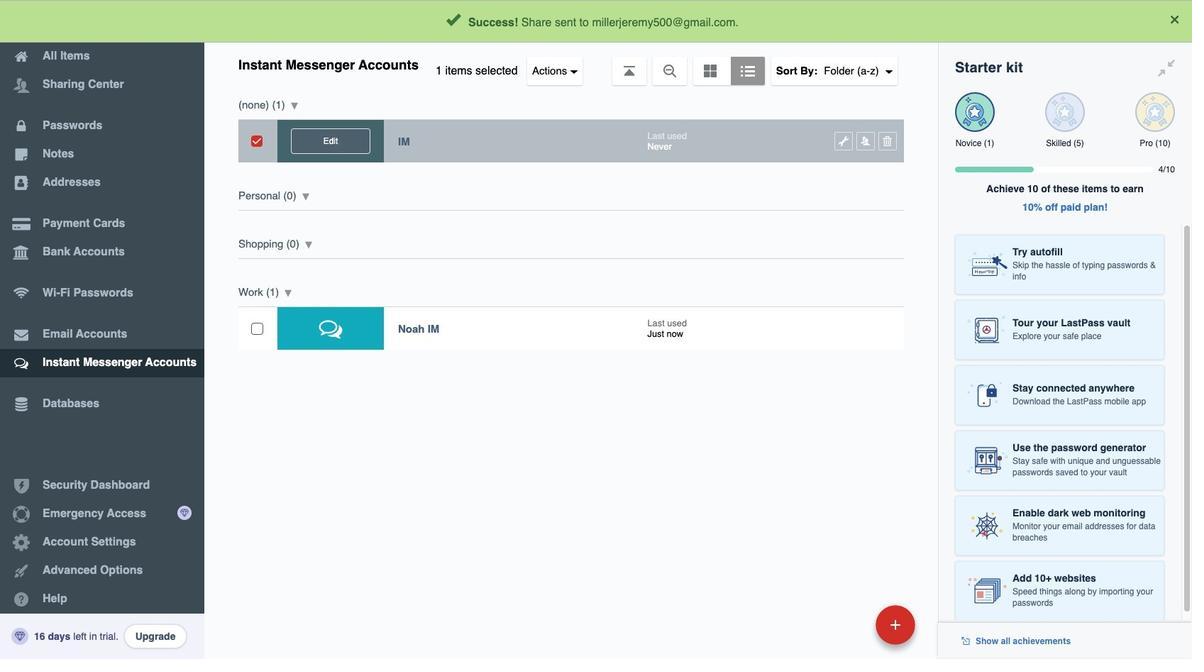 Task type: locate. For each thing, give the bounding box(es) containing it.
alert
[[0, 0, 1193, 43]]

new item element
[[778, 605, 921, 645]]

new item navigation
[[778, 601, 924, 659]]

vault options navigation
[[204, 43, 938, 85]]



Task type: vqa. For each thing, say whether or not it's contained in the screenshot.
NEW ITEM navigation
yes



Task type: describe. For each thing, give the bounding box(es) containing it.
main navigation navigation
[[0, 0, 204, 659]]

search my vault text field
[[342, 6, 909, 37]]

Search search field
[[342, 6, 909, 37]]



